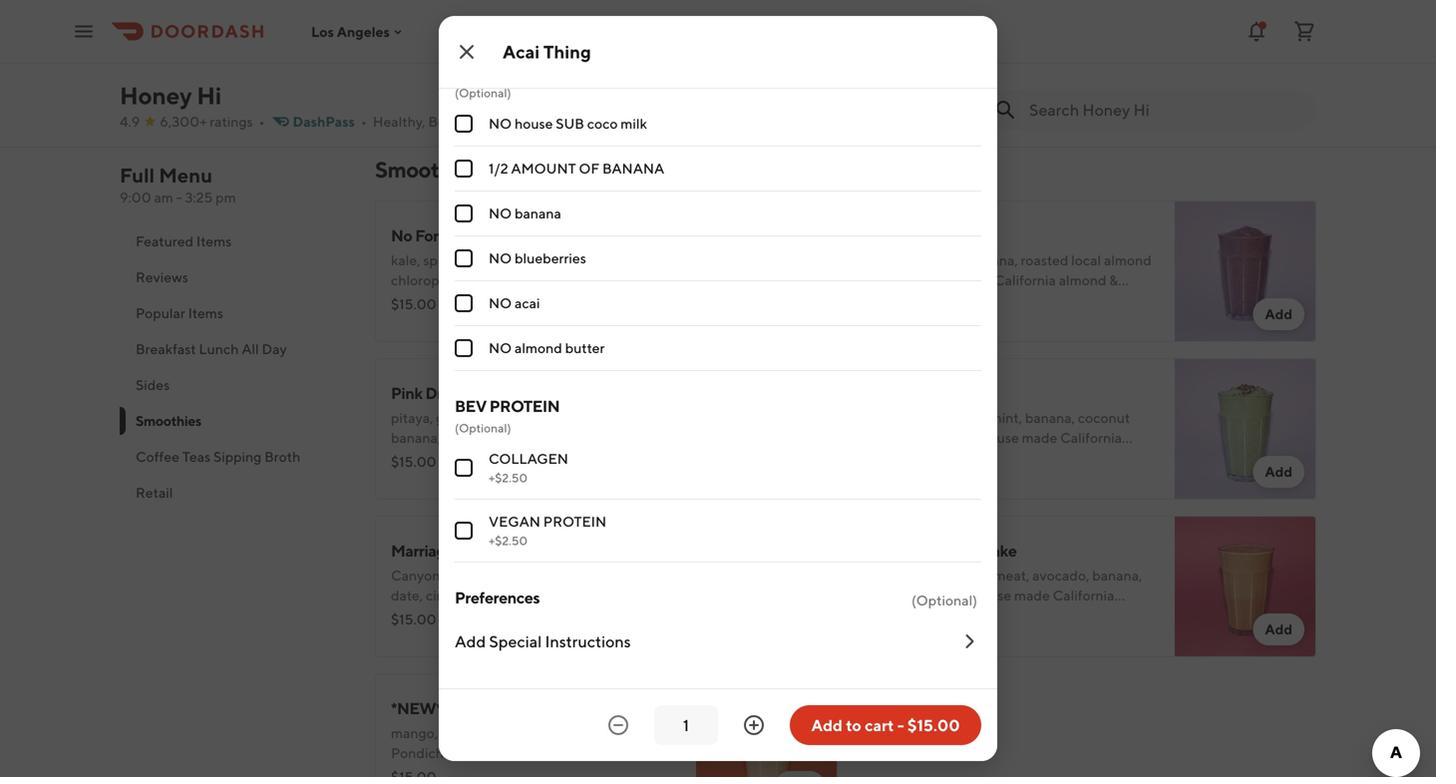 Task type: vqa. For each thing, say whether or not it's contained in the screenshot.
bottom Avocado,
yes



Task type: describe. For each thing, give the bounding box(es) containing it.
NO house SUB coco milk checkbox
[[455, 115, 473, 133]]

meat, for spirulina,
[[870, 429, 906, 446]]

protein for bev protein
[[490, 397, 560, 415]]

add button for acai thing
[[1253, 298, 1305, 330]]

milkshake for marriage milkshake
[[457, 541, 528, 560]]

milk inside the acai thing mods group
[[621, 115, 647, 132]]

no for no blueberries
[[489, 250, 512, 266]]

none checkbox inside the bev protein group
[[455, 459, 473, 477]]

acai thing acai, blueberry, banana, roasted local almond butter, house made california almond & pumpkin seed milk
[[870, 226, 1152, 308]]

& inside acai thing acai, blueberry, banana, roasted local almond butter, house made california almond & pumpkin seed milk
[[1110, 272, 1119, 288]]

california inside spirulina, chlorella, mint, banana, coconut meat, cacao nibs, house made california almond & pumpkin seed milk, coconut milk
[[1061, 429, 1122, 446]]

almond inside chocolate milkshake raw cacao, coconut meat, avocado, banana, date, cinnamon, house made california almond & pumpkin seed milk
[[870, 607, 918, 623]]

NO blueberries checkbox
[[455, 249, 473, 267]]

open menu image
[[72, 19, 96, 43]]

hi
[[197, 81, 222, 110]]

close acai thing image
[[455, 40, 479, 64]]

los angeles button
[[311, 23, 406, 40]]

bev
[[455, 397, 487, 415]]

no for no almond butter
[[489, 340, 512, 356]]

special
[[489, 632, 542, 651]]

mint, inside spirulina, chlorella, mint, banana, coconut meat, cacao nibs, house made california almond & pumpkin seed milk, coconut milk
[[990, 409, 1022, 426]]

$15.00 down chlorophyll,
[[391, 296, 436, 312]]

milk,
[[1024, 449, 1054, 466]]

retail button
[[120, 475, 351, 511]]

butter
[[565, 340, 605, 356]]

popular
[[136, 305, 185, 321]]

acai thing mods (optional)
[[455, 61, 598, 100]]

butter,
[[870, 272, 912, 288]]

almond inside the acai thing mods group
[[515, 340, 562, 356]]

roasted
[[1021, 252, 1069, 268]]

kale,
[[391, 252, 421, 268]]

no for no acai
[[489, 295, 512, 311]]

side
[[474, 34, 500, 51]]

lunch
[[199, 341, 239, 357]]

banana
[[603, 160, 665, 177]]

(optional) inside bev protein (optional)
[[455, 421, 511, 435]]

mango,
[[538, 252, 585, 268]]

extra
[[439, 34, 472, 51]]

decrease quantity by 1 image
[[607, 713, 630, 737]]

1 vertical spatial smoothies
[[136, 412, 201, 429]]

9:00
[[120, 189, 151, 205]]

*new* pondicherry lassi
[[391, 699, 568, 718]]

featured items
[[136, 233, 232, 249]]

coco
[[587, 115, 618, 132]]

amount
[[511, 160, 576, 177]]

6,300+
[[160, 113, 207, 130]]

preferences
[[455, 588, 540, 607]]

bev protein (optional)
[[455, 397, 560, 435]]

acai for acai thing
[[503, 41, 540, 62]]

side
[[391, 8, 422, 27]]

Item Search search field
[[1029, 99, 1301, 121]]

cardamom,
[[495, 587, 565, 604]]

canyon
[[391, 567, 440, 584]]

side of sauce image
[[696, 0, 838, 115]]

+$2.50 inside collagen +$2.50
[[489, 471, 528, 485]]

acai
[[455, 61, 493, 80]]

chlorophyll,
[[391, 272, 466, 288]]

drink
[[425, 384, 464, 403]]

pumpkin inside no fomo kale, spinach, avocado, mango, banana, chlorophyll, mint, cinnamon, house made california almond & pumpkin seed milk
[[518, 292, 574, 308]]

banana, inside pink drink pitaya, goldenberries, tart cherry juice, banana, coconut meat, coconut milk $15.00
[[391, 429, 441, 446]]

pink
[[391, 384, 423, 403]]

blueberry,
[[901, 252, 965, 268]]

california inside chocolate milkshake raw cacao, coconut meat, avocado, banana, date, cinnamon, house made california almond & pumpkin seed milk
[[1053, 587, 1115, 604]]

seed inside spirulina, chlorella, mint, banana, coconut meat, cacao nibs, house made california almond & pumpkin seed milk, coconut milk
[[991, 449, 1021, 466]]

no blueberries
[[489, 250, 586, 266]]

almond right local
[[1104, 252, 1152, 268]]

bowls
[[428, 113, 466, 130]]

acai thing image
[[1175, 201, 1317, 342]]

milkshake for chocolate milkshake
[[946, 541, 1017, 560]]

6,300+ ratings •
[[160, 113, 265, 130]]

- inside button
[[898, 716, 904, 735]]

no fomo kale, spinach, avocado, mango, banana, chlorophyll, mint, cinnamon, house made california almond & pumpkin seed milk
[[391, 226, 649, 308]]

coffee teas sipping broth button
[[120, 439, 351, 475]]

*new* pondicherry lassi image
[[696, 673, 838, 777]]

collagen
[[489, 450, 569, 467]]

protein for vegan protein
[[543, 513, 607, 530]]

acai
[[515, 295, 540, 311]]

cacao,
[[895, 567, 936, 584]]

instructions
[[545, 632, 631, 651]]

local
[[1072, 252, 1101, 268]]

$1.50
[[391, 58, 427, 75]]

coffee teas sipping broth
[[136, 448, 301, 465]]

dashpass •
[[293, 113, 367, 130]]

$15.00 inside pink drink pitaya, goldenberries, tart cherry juice, banana, coconut meat, coconut milk $15.00
[[391, 453, 436, 470]]

no fomo image
[[696, 201, 838, 342]]

meat, for chocolate
[[994, 567, 1030, 584]]

made inside spirulina, chlorella, mint, banana, coconut meat, cacao nibs, house made california almond & pumpkin seed milk, coconut milk
[[1022, 429, 1058, 446]]

to
[[846, 716, 862, 735]]

thing
[[496, 61, 547, 80]]

tahini,
[[557, 567, 597, 584]]

angeles
[[337, 23, 390, 40]]

broth
[[264, 448, 301, 465]]

+$2.50 inside vegan protein +$2.50
[[489, 534, 528, 548]]

cinnamon, for no
[[503, 272, 569, 288]]

chocolate milkshake image
[[1175, 516, 1317, 657]]

0 items, open order cart image
[[1293, 19, 1317, 43]]

pumpkin inside chocolate milkshake raw cacao, coconut meat, avocado, banana, date, cinnamon, house made california almond & pumpkin seed milk
[[932, 607, 988, 623]]

cherry
[[556, 409, 596, 426]]

pink drink pitaya, goldenberries, tart cherry juice, banana, coconut meat, coconut milk $15.00
[[391, 384, 632, 470]]

coffee inside button
[[136, 448, 180, 465]]

of
[[579, 160, 600, 177]]

featured items button
[[120, 223, 351, 259]]

collagen +$2.50
[[489, 450, 569, 485]]

nibs, inside spirulina, chlorella, mint, banana, coconut meat, cacao nibs, house made california almond & pumpkin seed milk, coconut milk
[[949, 429, 978, 446]]

chlorella,
[[930, 409, 987, 426]]

add to cart - $15.00 button
[[790, 705, 982, 745]]

house inside the acai thing mods group
[[515, 115, 553, 132]]

coconut inside chocolate milkshake raw cacao, coconut meat, avocado, banana, date, cinnamon, house made california almond & pumpkin seed milk
[[939, 567, 991, 584]]

no
[[391, 226, 412, 245]]

banana, inside acai thing acai, blueberry, banana, roasted local almond butter, house made california almond & pumpkin seed milk
[[968, 252, 1018, 268]]

add to cart - $15.00
[[811, 716, 960, 735]]

los
[[311, 23, 334, 40]]

thing for acai thing
[[544, 41, 591, 62]]

spirulina, chlorella, mint, banana, coconut meat, cacao nibs, house made california almond & pumpkin seed milk, coconut milk
[[870, 409, 1138, 466]]

sub mint
[[489, 4, 549, 21]]

no for no banana
[[489, 205, 512, 221]]

coffee inside marriage milkshake canyon coffee cold brew, tahini, banana, date, cinnamon, cardamom, cacao nibs, coconut milk
[[443, 567, 487, 584]]

0 vertical spatial of
[[425, 8, 439, 27]]

cinnamon, for chocolate
[[905, 587, 971, 604]]

tart
[[530, 409, 553, 426]]

sauce
[[519, 34, 555, 51]]

cold
[[490, 567, 517, 584]]

reviews
[[136, 269, 188, 285]]

sipping
[[213, 448, 262, 465]]

$15.00 inside button
[[908, 716, 960, 735]]

sauce
[[442, 8, 485, 27]]

cart
[[865, 716, 894, 735]]

blueberries
[[515, 250, 586, 266]]



Task type: locate. For each thing, give the bounding box(es) containing it.
no left acai
[[489, 295, 512, 311]]

bev protein group
[[455, 395, 982, 563]]

thing for acai thing acai, blueberry, banana, roasted local almond butter, house made california almond & pumpkin seed milk
[[904, 226, 944, 245]]

0 vertical spatial smoothies
[[375, 157, 478, 183]]

None checkbox
[[455, 459, 473, 477]]

0 vertical spatial mint,
[[468, 272, 501, 288]]

2 milkshake from the left
[[946, 541, 1017, 560]]

made inside chocolate milkshake raw cacao, coconut meat, avocado, banana, date, cinnamon, house made california almond & pumpkin seed milk
[[1015, 587, 1050, 604]]

pumpkin down chlorella,
[[932, 449, 988, 466]]

add special instructions
[[455, 632, 631, 651]]

no acai
[[489, 295, 540, 311]]

sub inside the acai thing mods group
[[556, 115, 584, 132]]

1 horizontal spatial coffee
[[443, 567, 487, 584]]

thing inside acai thing acai, blueberry, banana, roasted local almond butter, house made california almond & pumpkin seed milk
[[904, 226, 944, 245]]

almond inside no fomo kale, spinach, avocado, mango, banana, chlorophyll, mint, cinnamon, house made california almond & pumpkin seed milk
[[456, 292, 503, 308]]

almond down raw
[[870, 607, 918, 623]]

1 horizontal spatial thing
[[904, 226, 944, 245]]

0 horizontal spatial date,
[[391, 587, 423, 604]]

0 horizontal spatial avocado,
[[478, 252, 536, 268]]

acai inside dialog
[[503, 41, 540, 62]]

1 horizontal spatial smoothies
[[375, 157, 478, 183]]

1 vertical spatial -
[[898, 716, 904, 735]]

• for 6,300+ ratings •
[[259, 113, 265, 130]]

1 horizontal spatial -
[[898, 716, 904, 735]]

cacao inside marriage milkshake canyon coffee cold brew, tahini, banana, date, cinnamon, cardamom, cacao nibs, coconut milk
[[568, 587, 605, 604]]

cinnamon, down canyon
[[426, 587, 492, 604]]

0 vertical spatial (optional)
[[455, 86, 511, 100]]

almond down no blueberries option
[[456, 292, 503, 308]]

date, inside chocolate milkshake raw cacao, coconut meat, avocado, banana, date, cinnamon, house made california almond & pumpkin seed milk
[[870, 587, 902, 604]]

pm
[[216, 189, 236, 205]]

2 no from the top
[[489, 205, 512, 221]]

2 +$2.50 from the top
[[489, 534, 528, 548]]

pondicherry
[[445, 699, 531, 718]]

1 vertical spatial items
[[188, 305, 223, 321]]

milk
[[621, 115, 647, 132], [610, 292, 636, 308], [962, 292, 988, 308], [593, 429, 619, 446], [1112, 449, 1138, 466], [446, 607, 473, 623], [1024, 607, 1050, 623]]

0 horizontal spatial cinnamon,
[[426, 587, 492, 604]]

add inside side of sauce add an extra side of sauce $1.50
[[391, 34, 418, 51]]

1 horizontal spatial •
[[361, 113, 367, 130]]

1 vertical spatial thing
[[904, 226, 944, 245]]

sides button
[[120, 367, 351, 403]]

pumpkin inside acai thing acai, blueberry, banana, roasted local almond butter, house made california almond & pumpkin seed milk
[[870, 292, 926, 308]]

0 vertical spatial +$2.50
[[489, 471, 528, 485]]

NO acai checkbox
[[455, 294, 473, 312]]

pumpkin down blueberries
[[518, 292, 574, 308]]

date, inside marriage milkshake canyon coffee cold brew, tahini, banana, date, cinnamon, cardamom, cacao nibs, coconut milk
[[391, 587, 423, 604]]

popular items
[[136, 305, 223, 321]]

1.8
[[488, 113, 505, 130]]

cinnamon, down cacao,
[[905, 587, 971, 604]]

0 vertical spatial acai
[[503, 41, 540, 62]]

- inside full menu 9:00 am - 3:25 pm
[[176, 189, 182, 205]]

1/2 amount of banana
[[489, 160, 665, 177]]

coffee up retail
[[136, 448, 180, 465]]

$15.00 right cart
[[908, 716, 960, 735]]

meat, right cacao,
[[994, 567, 1030, 584]]

1/2
[[489, 160, 508, 177]]

brew,
[[520, 567, 555, 584]]

pumpkin down cacao,
[[932, 607, 988, 623]]

1 vertical spatial sub
[[556, 115, 584, 132]]

of
[[425, 8, 439, 27], [503, 34, 516, 51]]

meat, up collagen
[[499, 429, 535, 446]]

banana, inside spirulina, chlorella, mint, banana, coconut meat, cacao nibs, house made california almond & pumpkin seed milk, coconut milk
[[1025, 409, 1075, 426]]

& inside spirulina, chlorella, mint, banana, coconut meat, cacao nibs, house made california almond & pumpkin seed milk, coconut milk
[[920, 449, 929, 466]]

+$2.50 down vegan
[[489, 534, 528, 548]]

1 horizontal spatial cinnamon,
[[503, 272, 569, 288]]

add button for chocolate milkshake
[[1253, 613, 1305, 645]]

spinach,
[[423, 252, 476, 268]]

smoothies down sides
[[136, 412, 201, 429]]

house inside chocolate milkshake raw cacao, coconut meat, avocado, banana, date, cinnamon, house made california almond & pumpkin seed milk
[[973, 587, 1012, 604]]

4 no from the top
[[489, 295, 512, 311]]

no right no banana option
[[489, 205, 512, 221]]

milkshake inside chocolate milkshake raw cacao, coconut meat, avocado, banana, date, cinnamon, house made california almond & pumpkin seed milk
[[946, 541, 1017, 560]]

acai for acai thing acai, blueberry, banana, roasted local almond butter, house made california almond & pumpkin seed milk
[[870, 226, 901, 245]]

0 horizontal spatial -
[[176, 189, 182, 205]]

meat, inside spirulina, chlorella, mint, banana, coconut meat, cacao nibs, house made california almond & pumpkin seed milk, coconut milk
[[870, 429, 906, 446]]

0 vertical spatial thing
[[544, 41, 591, 62]]

acai thing mods group
[[455, 60, 982, 371]]

banana, inside marriage milkshake canyon coffee cold brew, tahini, banana, date, cinnamon, cardamom, cacao nibs, coconut milk
[[599, 567, 649, 584]]

1 horizontal spatial milkshake
[[946, 541, 1017, 560]]

side of sauce add an extra side of sauce $1.50
[[391, 8, 555, 75]]

$15.00 down pitaya,
[[391, 453, 436, 470]]

0 horizontal spatial smoothies
[[136, 412, 201, 429]]

protein inside bev protein (optional)
[[490, 397, 560, 415]]

2 vertical spatial (optional)
[[912, 592, 978, 608]]

no for no house sub coco milk
[[489, 115, 512, 132]]

avocado, inside chocolate milkshake raw cacao, coconut meat, avocado, banana, date, cinnamon, house made california almond & pumpkin seed milk
[[1033, 567, 1090, 584]]

1 horizontal spatial avocado,
[[1033, 567, 1090, 584]]

chocolate milkshake raw cacao, coconut meat, avocado, banana, date, cinnamon, house made california almond & pumpkin seed milk
[[870, 541, 1143, 623]]

1 horizontal spatial acai
[[870, 226, 901, 245]]

pink drink image
[[696, 358, 838, 500]]

1 vertical spatial nibs,
[[608, 587, 638, 604]]

3:25
[[185, 189, 213, 205]]

coconut inside marriage milkshake canyon coffee cold brew, tahini, banana, date, cinnamon, cardamom, cacao nibs, coconut milk
[[391, 607, 443, 623]]

1 vertical spatial cacao
[[568, 587, 605, 604]]

acai right the side
[[503, 41, 540, 62]]

full
[[120, 164, 155, 187]]

mint, right chlorella,
[[990, 409, 1022, 426]]

no right "no house sub coco milk" option
[[489, 115, 512, 132]]

0 horizontal spatial of
[[425, 8, 439, 27]]

milk inside marriage milkshake canyon coffee cold brew, tahini, banana, date, cinnamon, cardamom, cacao nibs, coconut milk
[[446, 607, 473, 623]]

1 vertical spatial protein
[[543, 513, 607, 530]]

meat, inside pink drink pitaya, goldenberries, tart cherry juice, banana, coconut meat, coconut milk $15.00
[[499, 429, 535, 446]]

1 vertical spatial coffee
[[443, 567, 487, 584]]

nibs,
[[949, 429, 978, 446], [608, 587, 638, 604]]

milkshake up cold
[[457, 541, 528, 560]]

day
[[262, 341, 287, 357]]

breakfast
[[136, 341, 196, 357]]

mint, inside no fomo kale, spinach, avocado, mango, banana, chlorophyll, mint, cinnamon, house made california almond & pumpkin seed milk
[[468, 272, 501, 288]]

marriage milkshake image
[[696, 516, 838, 657]]

(optional) inside acai thing mods (optional)
[[455, 86, 511, 100]]

acai up "acai," at the top right
[[870, 226, 901, 245]]

2 horizontal spatial •
[[474, 113, 480, 130]]

1 horizontal spatial mint,
[[990, 409, 1022, 426]]

Current quantity is 1 number field
[[666, 714, 706, 736]]

seed inside no fomo kale, spinach, avocado, mango, banana, chlorophyll, mint, cinnamon, house made california almond & pumpkin seed milk
[[576, 292, 607, 308]]

cinnamon, inside marriage milkshake canyon coffee cold brew, tahini, banana, date, cinnamon, cardamom, cacao nibs, coconut milk
[[426, 587, 492, 604]]

1/2 AMOUNT OF BANANA checkbox
[[455, 160, 473, 178]]

2 horizontal spatial cinnamon,
[[905, 587, 971, 604]]

0 vertical spatial -
[[176, 189, 182, 205]]

0 horizontal spatial thing
[[544, 41, 591, 62]]

(optional) down cacao,
[[912, 592, 978, 608]]

fomo
[[415, 226, 456, 245]]

marriage milkshake canyon coffee cold brew, tahini, banana, date, cinnamon, cardamom, cacao nibs, coconut milk
[[391, 541, 649, 623]]

0 vertical spatial protein
[[490, 397, 560, 415]]

• for healthy, bowls • 1.8 mi
[[474, 113, 480, 130]]

add
[[391, 34, 418, 51], [786, 78, 814, 95], [1265, 306, 1293, 322], [1265, 463, 1293, 480], [1265, 621, 1293, 637], [455, 632, 486, 651], [811, 716, 843, 735]]

teas
[[182, 448, 211, 465]]

mi
[[508, 113, 523, 130]]

no right no almond butter option
[[489, 340, 512, 356]]

0 vertical spatial coffee
[[136, 448, 180, 465]]

reviews button
[[120, 259, 351, 295]]

• left healthy,
[[361, 113, 367, 130]]

am
[[154, 189, 173, 205]]

1 vertical spatial mint,
[[990, 409, 1022, 426]]

no almond butter
[[489, 340, 605, 356]]

& inside chocolate milkshake raw cacao, coconut meat, avocado, banana, date, cinnamon, house made california almond & pumpkin seed milk
[[920, 607, 929, 623]]

2 • from the left
[[361, 113, 367, 130]]

almond down acai
[[515, 340, 562, 356]]

date,
[[391, 587, 423, 604], [870, 587, 902, 604]]

thing inside dialog
[[544, 41, 591, 62]]

banana
[[515, 205, 561, 221]]

none checkbox inside the bev protein group
[[455, 522, 473, 540]]

acai
[[503, 41, 540, 62], [870, 226, 901, 245]]

0 horizontal spatial milkshake
[[457, 541, 528, 560]]

acai thing
[[503, 41, 591, 62]]

1 vertical spatial (optional)
[[455, 421, 511, 435]]

date, for chocolate milkshake
[[870, 587, 902, 604]]

0 vertical spatial sub
[[489, 4, 517, 21]]

0 horizontal spatial nibs,
[[608, 587, 638, 604]]

pumpkin down "butter,"
[[870, 292, 926, 308]]

seed inside acai thing acai, blueberry, banana, roasted local almond butter, house made california almond & pumpkin seed milk
[[929, 292, 959, 308]]

no house sub coco milk
[[489, 115, 647, 132]]

almond down local
[[1059, 272, 1107, 288]]

items for featured items
[[196, 233, 232, 249]]

popular items button
[[120, 295, 351, 331]]

NO banana checkbox
[[455, 204, 473, 222]]

house inside no fomo kale, spinach, avocado, mango, banana, chlorophyll, mint, cinnamon, house made california almond & pumpkin seed milk
[[572, 272, 611, 288]]

house inside spirulina, chlorella, mint, banana, coconut meat, cacao nibs, house made california almond & pumpkin seed milk, coconut milk
[[981, 429, 1019, 446]]

1 no from the top
[[489, 115, 512, 132]]

california
[[995, 272, 1056, 288], [391, 292, 453, 308], [1061, 429, 1122, 446], [1053, 587, 1115, 604]]

marriage
[[391, 541, 454, 560]]

banana, inside chocolate milkshake raw cacao, coconut meat, avocado, banana, date, cinnamon, house made california almond & pumpkin seed milk
[[1093, 567, 1143, 584]]

cinnamon, for marriage
[[426, 587, 492, 604]]

goldenberries,
[[436, 409, 527, 426]]

add item to cart image
[[786, 771, 814, 777]]

honey hi
[[120, 81, 222, 110]]

1 horizontal spatial sub
[[556, 115, 584, 132]]

date, down raw
[[870, 587, 902, 604]]

1 horizontal spatial of
[[503, 34, 516, 51]]

1 • from the left
[[259, 113, 265, 130]]

pumpkin inside spirulina, chlorella, mint, banana, coconut meat, cacao nibs, house made california almond & pumpkin seed milk, coconut milk
[[932, 449, 988, 466]]

sub left coco
[[556, 115, 584, 132]]

milk inside spirulina, chlorella, mint, banana, coconut meat, cacao nibs, house made california almond & pumpkin seed milk, coconut milk
[[1112, 449, 1138, 466]]

items up breakfast lunch all day
[[188, 305, 223, 321]]

- right am
[[176, 189, 182, 205]]

california inside no fomo kale, spinach, avocado, mango, banana, chlorophyll, mint, cinnamon, house made california almond & pumpkin seed milk
[[391, 292, 453, 308]]

cinnamon, down no blueberries
[[503, 272, 569, 288]]

0 horizontal spatial coffee
[[136, 448, 180, 465]]

almond inside spirulina, chlorella, mint, banana, coconut meat, cacao nibs, house made california almond & pumpkin seed milk, coconut milk
[[870, 449, 918, 466]]

date, for marriage milkshake
[[391, 587, 423, 604]]

milk inside acai thing acai, blueberry, banana, roasted local almond butter, house made california almond & pumpkin seed milk
[[962, 292, 988, 308]]

+$2.50 down collagen
[[489, 471, 528, 485]]

2 date, from the left
[[870, 587, 902, 604]]

0 horizontal spatial cacao
[[568, 587, 605, 604]]

healthy,
[[373, 113, 425, 130]]

& inside no fomo kale, spinach, avocado, mango, banana, chlorophyll, mint, cinnamon, house made california almond & pumpkin seed milk
[[506, 292, 515, 308]]

no banana
[[489, 205, 561, 221]]

meat, down spirulina,
[[870, 429, 906, 446]]

cacao inside spirulina, chlorella, mint, banana, coconut meat, cacao nibs, house made california almond & pumpkin seed milk, coconut milk
[[908, 429, 946, 446]]

1 vertical spatial +$2.50
[[489, 534, 528, 548]]

1 horizontal spatial meat,
[[870, 429, 906, 446]]

add special instructions button
[[455, 614, 982, 668]]

cacao down tahini,
[[568, 587, 605, 604]]

1 milkshake from the left
[[457, 541, 528, 560]]

items
[[196, 233, 232, 249], [188, 305, 223, 321]]

milkshake inside marriage milkshake canyon coffee cold brew, tahini, banana, date, cinnamon, cardamom, cacao nibs, coconut milk
[[457, 541, 528, 560]]

3 • from the left
[[474, 113, 480, 130]]

mods
[[549, 61, 598, 80]]

NO almond butter checkbox
[[455, 339, 473, 357]]

meat,
[[499, 429, 535, 446], [870, 429, 906, 446], [994, 567, 1030, 584]]

avocado, inside no fomo kale, spinach, avocado, mango, banana, chlorophyll, mint, cinnamon, house made california almond & pumpkin seed milk
[[478, 252, 536, 268]]

featured
[[136, 233, 194, 249]]

1 horizontal spatial cacao
[[908, 429, 946, 446]]

items up reviews button
[[196, 233, 232, 249]]

house inside acai thing acai, blueberry, banana, roasted local almond butter, house made california almond & pumpkin seed milk
[[915, 272, 953, 288]]

acai inside acai thing acai, blueberry, banana, roasted local almond butter, house made california almond & pumpkin seed milk
[[870, 226, 901, 245]]

notification bell image
[[1245, 19, 1269, 43]]

0 vertical spatial nibs,
[[949, 429, 978, 446]]

acai thing dialog
[[439, 0, 998, 761]]

(optional) down bev
[[455, 421, 511, 435]]

no right no blueberries option
[[489, 250, 512, 266]]

0 horizontal spatial mint,
[[468, 272, 501, 288]]

made inside no fomo kale, spinach, avocado, mango, banana, chlorophyll, mint, cinnamon, house made california almond & pumpkin seed milk
[[613, 272, 649, 288]]

breakfast lunch all day
[[136, 341, 287, 357]]

vegan
[[489, 513, 541, 530]]

milk inside pink drink pitaya, goldenberries, tart cherry juice, banana, coconut meat, coconut milk $15.00
[[593, 429, 619, 446]]

None checkbox
[[455, 522, 473, 540]]

mint, down no blueberries option
[[468, 272, 501, 288]]

0 horizontal spatial •
[[259, 113, 265, 130]]

1 date, from the left
[[391, 587, 423, 604]]

merman image
[[1175, 358, 1317, 500]]

banana, inside no fomo kale, spinach, avocado, mango, banana, chlorophyll, mint, cinnamon, house made california almond & pumpkin seed milk
[[588, 252, 638, 268]]

- right cart
[[898, 716, 904, 735]]

items for popular items
[[188, 305, 223, 321]]

ratings
[[210, 113, 253, 130]]

meat, inside chocolate milkshake raw cacao, coconut meat, avocado, banana, date, cinnamon, house made california almond & pumpkin seed milk
[[994, 567, 1030, 584]]

almond down spirulina,
[[870, 449, 918, 466]]

menu
[[159, 164, 213, 187]]

sub left mint
[[489, 4, 517, 21]]

nibs, up instructions
[[608, 587, 638, 604]]

coffee left cold
[[443, 567, 487, 584]]

raw
[[870, 567, 893, 584]]

cinnamon, inside chocolate milkshake raw cacao, coconut meat, avocado, banana, date, cinnamon, house made california almond & pumpkin seed milk
[[905, 587, 971, 604]]

chocolate
[[870, 541, 943, 560]]

5 no from the top
[[489, 340, 512, 356]]

1 +$2.50 from the top
[[489, 471, 528, 485]]

2 horizontal spatial meat,
[[994, 567, 1030, 584]]

0 horizontal spatial sub
[[489, 4, 517, 21]]

honey
[[120, 81, 192, 110]]

0 vertical spatial items
[[196, 233, 232, 249]]

pumpkin
[[518, 292, 574, 308], [870, 292, 926, 308], [932, 449, 988, 466], [932, 607, 988, 623]]

protein inside vegan protein +$2.50
[[543, 513, 607, 530]]

milkshake right chocolate
[[946, 541, 1017, 560]]

retail
[[136, 484, 173, 501]]

nibs, down chlorella,
[[949, 429, 978, 446]]

• right ratings
[[259, 113, 265, 130]]

0 horizontal spatial meat,
[[499, 429, 535, 446]]

add button for side of sauce
[[775, 71, 826, 103]]

cacao down spirulina,
[[908, 429, 946, 446]]

smoothies down the bowls
[[375, 157, 478, 183]]

banana,
[[588, 252, 638, 268], [968, 252, 1018, 268], [1025, 409, 1075, 426], [391, 429, 441, 446], [599, 567, 649, 584], [1093, 567, 1143, 584]]

0 vertical spatial cacao
[[908, 429, 946, 446]]

spirulina,
[[870, 409, 927, 426]]

seed inside chocolate milkshake raw cacao, coconut meat, avocado, banana, date, cinnamon, house made california almond & pumpkin seed milk
[[991, 607, 1021, 623]]

3 no from the top
[[489, 250, 512, 266]]

0 horizontal spatial acai
[[503, 41, 540, 62]]

1 horizontal spatial date,
[[870, 587, 902, 604]]

• right "no house sub coco milk" option
[[474, 113, 480, 130]]

date, down canyon
[[391, 587, 423, 604]]

*new*
[[391, 699, 442, 718]]

1 vertical spatial avocado,
[[1033, 567, 1090, 584]]

(optional) down acai
[[455, 86, 511, 100]]

1 vertical spatial acai
[[870, 226, 901, 245]]

milk inside chocolate milkshake raw cacao, coconut meat, avocado, banana, date, cinnamon, house made california almond & pumpkin seed milk
[[1024, 607, 1050, 623]]

increase quantity by 1 image
[[742, 713, 766, 737]]

nibs, inside marriage milkshake canyon coffee cold brew, tahini, banana, date, cinnamon, cardamom, cacao nibs, coconut milk
[[608, 587, 638, 604]]

of right the side
[[503, 34, 516, 51]]

healthy, bowls • 1.8 mi
[[373, 113, 523, 130]]

pitaya,
[[391, 409, 433, 426]]

made inside acai thing acai, blueberry, banana, roasted local almond butter, house made california almond & pumpkin seed milk
[[956, 272, 992, 288]]

cinnamon, inside no fomo kale, spinach, avocado, mango, banana, chlorophyll, mint, cinnamon, house made california almond & pumpkin seed milk
[[503, 272, 569, 288]]

0 vertical spatial avocado,
[[478, 252, 536, 268]]

of up an
[[425, 8, 439, 27]]

$15.00 down canyon
[[391, 611, 436, 627]]

1 horizontal spatial nibs,
[[949, 429, 978, 446]]

california inside acai thing acai, blueberry, banana, roasted local almond butter, house made california almond & pumpkin seed milk
[[995, 272, 1056, 288]]

lassi
[[534, 699, 568, 718]]

1 vertical spatial of
[[503, 34, 516, 51]]

milk inside no fomo kale, spinach, avocado, mango, banana, chlorophyll, mint, cinnamon, house made california almond & pumpkin seed milk
[[610, 292, 636, 308]]

juice,
[[599, 409, 632, 426]]

coconut
[[1078, 409, 1130, 426], [444, 429, 496, 446], [538, 429, 590, 446], [1057, 449, 1109, 466], [939, 567, 991, 584], [391, 607, 443, 623]]



